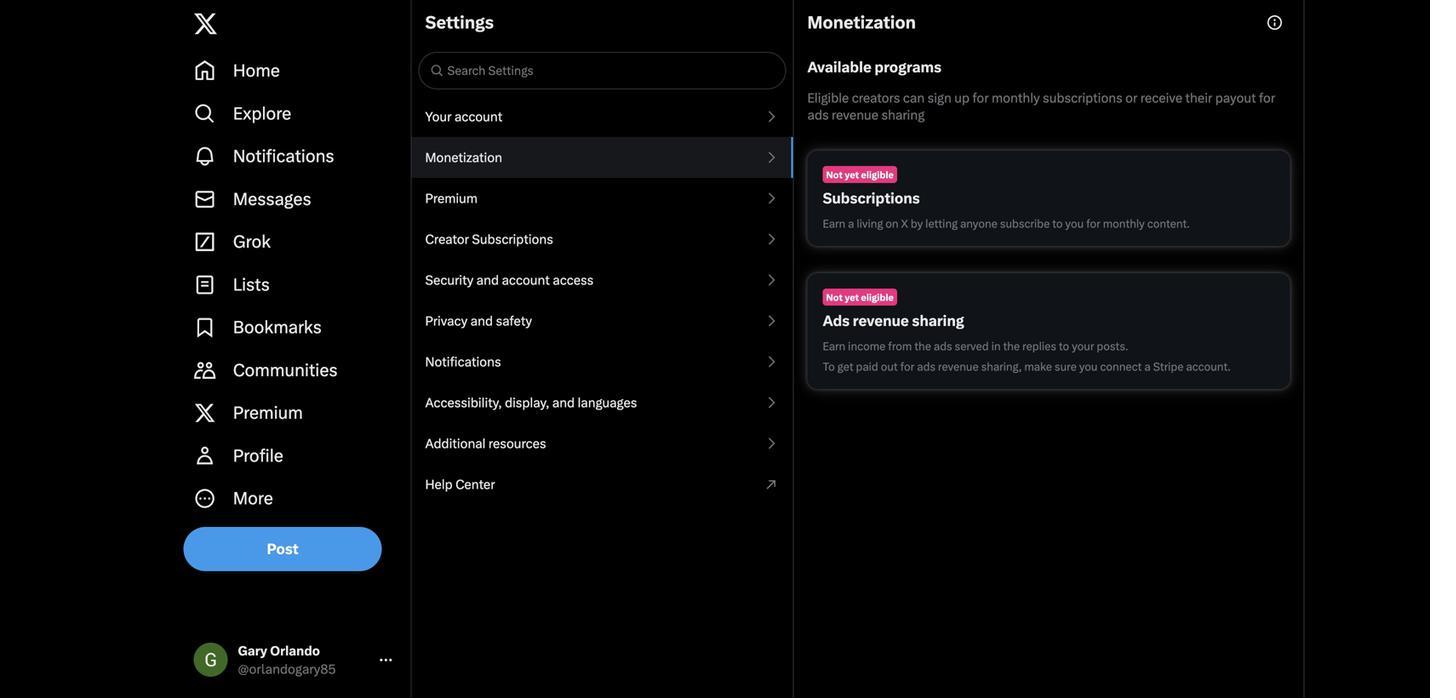 Task type: describe. For each thing, give the bounding box(es) containing it.
lists
[[233, 275, 270, 295]]

your account link
[[412, 96, 793, 137]]

their
[[1186, 90, 1213, 106]]

can
[[903, 90, 925, 106]]

payout
[[1216, 90, 1257, 106]]

additional resources link
[[412, 423, 793, 464]]

creator subscriptions link
[[412, 219, 793, 260]]

get
[[838, 360, 854, 373]]

additional
[[425, 436, 486, 451]]

connect
[[1101, 360, 1142, 373]]

1 vertical spatial premium link
[[184, 392, 404, 435]]

more button
[[184, 477, 404, 520]]

creator
[[425, 232, 469, 247]]

your
[[425, 109, 452, 124]]

posts.
[[1097, 340, 1129, 353]]

subscriptions
[[1043, 90, 1123, 106]]

post link
[[184, 527, 382, 571]]

1 vertical spatial ads
[[934, 340, 953, 353]]

gary
[[238, 643, 267, 659]]

up
[[955, 90, 970, 106]]

for right up
[[973, 90, 989, 106]]

or
[[1126, 90, 1138, 106]]

communities link
[[184, 349, 404, 392]]

replies
[[1023, 340, 1057, 353]]

0 vertical spatial you
[[1066, 217, 1084, 230]]

income
[[848, 340, 886, 353]]

notifications inside primary navigation
[[233, 146, 334, 167]]

monetization link
[[412, 137, 793, 178]]

paid
[[856, 360, 879, 373]]

accessibility, display, and languages link
[[412, 382, 793, 423]]

0 vertical spatial account
[[455, 109, 503, 124]]

grok
[[233, 232, 271, 252]]

monetization region
[[794, 0, 1305, 698]]

for right subscribe
[[1087, 217, 1101, 230]]

premium inside primary navigation
[[233, 403, 303, 423]]

messages link
[[184, 178, 404, 221]]

accessibility, display, and languages
[[425, 395, 637, 410]]

available programs
[[808, 59, 942, 76]]

0 horizontal spatial notifications link
[[184, 135, 404, 178]]

creator subscriptions
[[425, 232, 553, 247]]

communities
[[233, 360, 338, 381]]

additional resources
[[425, 436, 546, 451]]

to for replies
[[1059, 340, 1070, 353]]

post
[[267, 541, 299, 558]]

for right payout
[[1260, 90, 1276, 106]]

display,
[[505, 395, 550, 410]]

account.
[[1187, 360, 1231, 373]]

for inside earn income from the ads served in the replies to your posts. to get paid out for ads revenue sharing, make sure you connect a stripe account.
[[901, 360, 915, 373]]

@orlandogary85
[[238, 662, 336, 677]]

1 the from the left
[[915, 340, 932, 353]]

earn a living on x by letting anyone subscribe to you for monthly content.
[[823, 217, 1190, 230]]

Search query text field
[[444, 54, 785, 88]]

earn for earn a living on x by letting anyone subscribe to you for monthly content.
[[823, 217, 846, 230]]

to
[[823, 360, 835, 373]]

anyone
[[961, 217, 998, 230]]

more
[[233, 489, 273, 509]]

help
[[425, 477, 453, 492]]

2 the from the left
[[1004, 340, 1020, 353]]

bookmarks link
[[184, 306, 404, 349]]

served
[[955, 340, 989, 353]]

earn income from the ads served in the replies to your posts. to get paid out for ads revenue sharing, make sure you connect a stripe account.
[[823, 340, 1231, 373]]

accessibility,
[[425, 395, 502, 410]]

2 vertical spatial and
[[553, 395, 575, 410]]

grok link
[[184, 221, 404, 263]]

premium link inside settings region
[[412, 178, 793, 219]]

1 vertical spatial revenue
[[853, 313, 909, 330]]

home
[[233, 61, 280, 81]]

tab list inside settings region
[[412, 96, 793, 505]]

receive
[[1141, 90, 1183, 106]]

explore link
[[184, 92, 404, 135]]

you inside earn income from the ads served in the replies to your posts. to get paid out for ads revenue sharing, make sure you connect a stripe account.
[[1080, 360, 1098, 373]]

x
[[901, 217, 909, 230]]

eligible creators can sign up for monthly subscriptions or receive their payout for ads revenue sharing
[[808, 90, 1279, 123]]



Task type: locate. For each thing, give the bounding box(es) containing it.
and for privacy
[[471, 313, 493, 329]]

ads right out
[[917, 360, 936, 373]]

subscriptions inside monetization region
[[823, 190, 920, 207]]

monthly inside eligible creators can sign up for monthly subscriptions or receive their payout for ads revenue sharing
[[992, 90, 1040, 106]]

help center
[[425, 477, 495, 492]]

privacy
[[425, 313, 468, 329]]

0 vertical spatial revenue
[[832, 107, 879, 123]]

0 vertical spatial earn
[[823, 217, 846, 230]]

living
[[857, 217, 883, 230]]

center
[[456, 477, 495, 492]]

1 vertical spatial monthly
[[1103, 217, 1145, 230]]

premium link down the communities
[[184, 392, 404, 435]]

a inside earn income from the ads served in the replies to your posts. to get paid out for ads revenue sharing, make sure you connect a stripe account.
[[1145, 360, 1151, 373]]

notifications up accessibility,
[[425, 354, 501, 370]]

on
[[886, 217, 899, 230]]

0 vertical spatial monthly
[[992, 90, 1040, 106]]

eligible
[[808, 90, 849, 106]]

the right from
[[915, 340, 932, 353]]

0 vertical spatial a
[[848, 217, 855, 230]]

earn inside earn income from the ads served in the replies to your posts. to get paid out for ads revenue sharing, make sure you connect a stripe account.
[[823, 340, 846, 353]]

for right out
[[901, 360, 915, 373]]

0 horizontal spatial premium
[[233, 403, 303, 423]]

sharing
[[882, 107, 925, 123], [912, 313, 965, 330]]

0 horizontal spatial subscriptions
[[472, 232, 553, 247]]

0 vertical spatial notifications link
[[184, 135, 404, 178]]

access
[[553, 273, 594, 288]]

you
[[1066, 217, 1084, 230], [1080, 360, 1098, 373]]

0 vertical spatial to
[[1053, 217, 1063, 230]]

ads down eligible
[[808, 107, 829, 123]]

1 horizontal spatial monetization
[[808, 12, 916, 33]]

safety
[[496, 313, 532, 329]]

0 vertical spatial notifications
[[233, 146, 334, 167]]

revenue down served
[[938, 360, 979, 373]]

1 vertical spatial to
[[1059, 340, 1070, 353]]

by
[[911, 217, 923, 230]]

sharing up served
[[912, 313, 965, 330]]

and left safety
[[471, 313, 493, 329]]

1 vertical spatial monetization
[[425, 150, 502, 165]]

1 vertical spatial subscriptions
[[472, 232, 553, 247]]

0 vertical spatial ads
[[808, 107, 829, 123]]

subscriptions inside tab list
[[472, 232, 553, 247]]

0 vertical spatial premium
[[425, 191, 478, 206]]

subscriptions up security and account access
[[472, 232, 553, 247]]

account
[[455, 109, 503, 124], [502, 273, 550, 288]]

1 horizontal spatial subscriptions
[[823, 190, 920, 207]]

1 vertical spatial notifications link
[[412, 341, 793, 382]]

notifications down the explore 'link'
[[233, 146, 334, 167]]

premium inside settings region
[[425, 191, 478, 206]]

1 earn from the top
[[823, 217, 846, 230]]

stripe
[[1154, 360, 1184, 373]]

primary navigation
[[184, 49, 404, 520]]

monthly left the content.
[[1103, 217, 1145, 230]]

premium link up security and account access link
[[412, 178, 793, 219]]

1 vertical spatial a
[[1145, 360, 1151, 373]]

content.
[[1148, 217, 1190, 230]]

to
[[1053, 217, 1063, 230], [1059, 340, 1070, 353]]

2 vertical spatial revenue
[[938, 360, 979, 373]]

subscribe
[[1000, 217, 1050, 230]]

to inside earn income from the ads served in the replies to your posts. to get paid out for ads revenue sharing, make sure you connect a stripe account.
[[1059, 340, 1070, 353]]

1 vertical spatial account
[[502, 273, 550, 288]]

earn for earn income from the ads served in the replies to your posts. to get paid out for ads revenue sharing, make sure you connect a stripe account.
[[823, 340, 846, 353]]

settings region
[[411, 0, 794, 698]]

revenue up the income
[[853, 313, 909, 330]]

0 horizontal spatial premium link
[[184, 392, 404, 435]]

letting
[[926, 217, 958, 230]]

0 vertical spatial subscriptions
[[823, 190, 920, 207]]

profile link
[[184, 435, 404, 477]]

premium
[[425, 191, 478, 206], [233, 403, 303, 423]]

for
[[973, 90, 989, 106], [1260, 90, 1276, 106], [1087, 217, 1101, 230], [901, 360, 915, 373]]

from
[[888, 340, 912, 353]]

2 vertical spatial ads
[[917, 360, 936, 373]]

and for security
[[477, 273, 499, 288]]

and right display,
[[553, 395, 575, 410]]

privacy and safety link
[[412, 301, 793, 341]]

0 horizontal spatial a
[[848, 217, 855, 230]]

sign
[[928, 90, 952, 106]]

0 horizontal spatial notifications
[[233, 146, 334, 167]]

0 horizontal spatial monetization
[[425, 150, 502, 165]]

and
[[477, 273, 499, 288], [471, 313, 493, 329], [553, 395, 575, 410]]

resources
[[489, 436, 546, 451]]

sharing down can
[[882, 107, 925, 123]]

sure
[[1055, 360, 1077, 373]]

bookmarks
[[233, 317, 322, 338]]

monthly
[[992, 90, 1040, 106], [1103, 217, 1145, 230]]

1 horizontal spatial notifications
[[425, 354, 501, 370]]

0 vertical spatial sharing
[[882, 107, 925, 123]]

monthly right up
[[992, 90, 1040, 106]]

a left stripe at the right bottom
[[1145, 360, 1151, 373]]

orlando
[[270, 643, 320, 659]]

creators
[[852, 90, 901, 106]]

programs
[[875, 59, 942, 76]]

gary orlando @orlandogary85
[[238, 643, 336, 677]]

0 vertical spatial premium link
[[412, 178, 793, 219]]

notifications inside tab list
[[425, 354, 501, 370]]

monetization down your account
[[425, 150, 502, 165]]

earn
[[823, 217, 846, 230], [823, 340, 846, 353]]

help center link
[[412, 464, 793, 505]]

ads left served
[[934, 340, 953, 353]]

tab list
[[412, 96, 793, 505]]

1 horizontal spatial a
[[1145, 360, 1151, 373]]

the right in
[[1004, 340, 1020, 353]]

1 horizontal spatial premium link
[[412, 178, 793, 219]]

out
[[881, 360, 898, 373]]

ads
[[823, 313, 850, 330]]

notifications link
[[184, 135, 404, 178], [412, 341, 793, 382]]

notifications link up "languages"
[[412, 341, 793, 382]]

security and account access link
[[412, 260, 793, 301]]

0 vertical spatial and
[[477, 273, 499, 288]]

earn up to
[[823, 340, 846, 353]]

the
[[915, 340, 932, 353], [1004, 340, 1020, 353]]

monetization up available programs
[[808, 12, 916, 33]]

settings
[[425, 12, 494, 33]]

security
[[425, 273, 474, 288]]

premium up creator
[[425, 191, 478, 206]]

subscriptions up living
[[823, 190, 920, 207]]

security and account access
[[425, 273, 594, 288]]

1 vertical spatial notifications
[[425, 354, 501, 370]]

2 earn from the top
[[823, 340, 846, 353]]

sharing,
[[982, 360, 1022, 373]]

a left living
[[848, 217, 855, 230]]

tab list containing your account
[[412, 96, 793, 505]]

languages
[[578, 395, 637, 410]]

0 vertical spatial monetization
[[808, 12, 916, 33]]

home link
[[184, 49, 404, 92]]

notifications
[[233, 146, 334, 167], [425, 354, 501, 370]]

explore
[[233, 103, 291, 124]]

1 horizontal spatial monthly
[[1103, 217, 1145, 230]]

in
[[992, 340, 1001, 353]]

profile
[[233, 446, 283, 466]]

subscriptions
[[823, 190, 920, 207], [472, 232, 553, 247]]

your
[[1072, 340, 1095, 353]]

premium up profile
[[233, 403, 303, 423]]

you down your at the right
[[1080, 360, 1098, 373]]

1 vertical spatial and
[[471, 313, 493, 329]]

1 horizontal spatial notifications link
[[412, 341, 793, 382]]

account right your
[[455, 109, 503, 124]]

0 horizontal spatial the
[[915, 340, 932, 353]]

sharing inside eligible creators can sign up for monthly subscriptions or receive their payout for ads revenue sharing
[[882, 107, 925, 123]]

monetization inside tab list
[[425, 150, 502, 165]]

and right security
[[477, 273, 499, 288]]

make
[[1025, 360, 1053, 373]]

available
[[808, 59, 872, 76]]

your account
[[425, 109, 503, 124]]

1 vertical spatial sharing
[[912, 313, 965, 330]]

revenue
[[832, 107, 879, 123], [853, 313, 909, 330], [938, 360, 979, 373]]

account up safety
[[502, 273, 550, 288]]

to for subscribe
[[1053, 217, 1063, 230]]

lists link
[[184, 263, 404, 306]]

revenue inside eligible creators can sign up for monthly subscriptions or receive their payout for ads revenue sharing
[[832, 107, 879, 123]]

revenue down creators
[[832, 107, 879, 123]]

premium link
[[412, 178, 793, 219], [184, 392, 404, 435]]

monetization inside region
[[808, 12, 916, 33]]

to right subscribe
[[1053, 217, 1063, 230]]

1 horizontal spatial the
[[1004, 340, 1020, 353]]

earn left living
[[823, 217, 846, 230]]

0 horizontal spatial monthly
[[992, 90, 1040, 106]]

1 vertical spatial premium
[[233, 403, 303, 423]]

1 horizontal spatial premium
[[425, 191, 478, 206]]

to left your at the right
[[1059, 340, 1070, 353]]

1 vertical spatial earn
[[823, 340, 846, 353]]

revenue inside earn income from the ads served in the replies to your posts. to get paid out for ads revenue sharing, make sure you connect a stripe account.
[[938, 360, 979, 373]]

privacy and safety
[[425, 313, 532, 329]]

Search Settings search field
[[412, 45, 793, 96]]

messages
[[233, 189, 311, 209]]

you right subscribe
[[1066, 217, 1084, 230]]

notifications link up messages on the left top
[[184, 135, 404, 178]]

ads revenue sharing
[[823, 313, 965, 330]]

ads
[[808, 107, 829, 123], [934, 340, 953, 353], [917, 360, 936, 373]]

ads inside eligible creators can sign up for monthly subscriptions or receive their payout for ads revenue sharing
[[808, 107, 829, 123]]

1 vertical spatial you
[[1080, 360, 1098, 373]]



Task type: vqa. For each thing, say whether or not it's contained in the screenshot.
tab list inside THE SETTINGS region
yes



